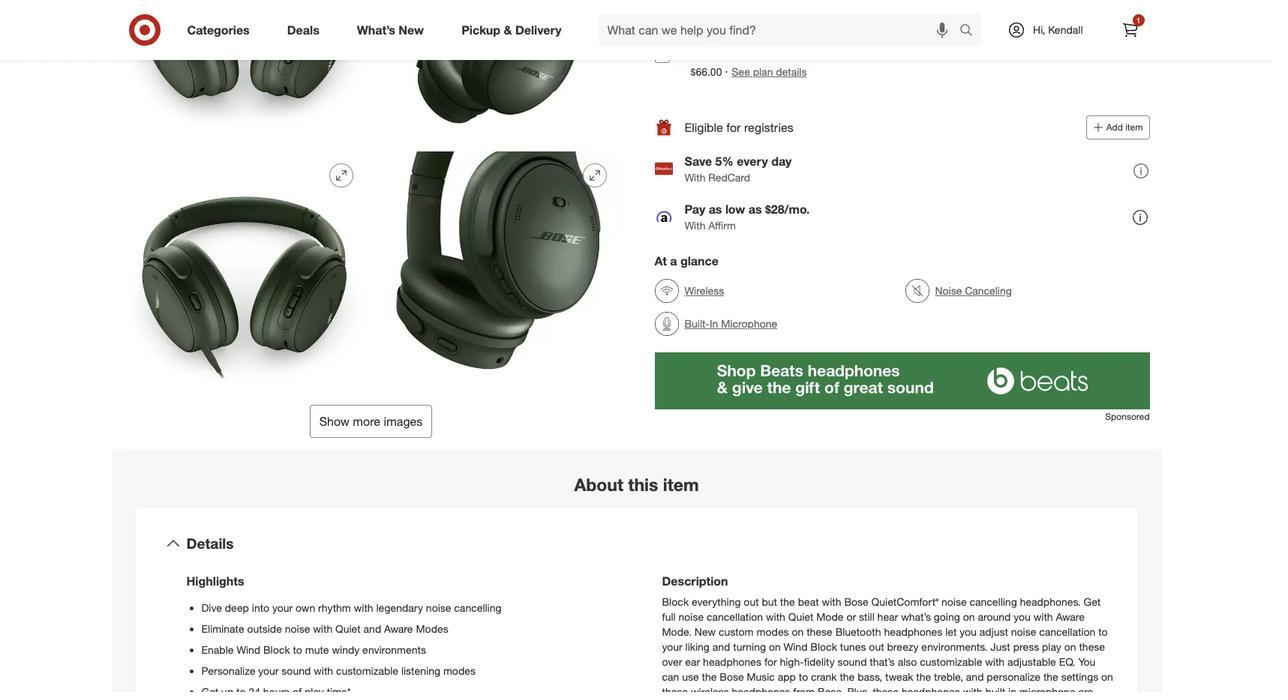 Task type: describe. For each thing, give the bounding box(es) containing it.
hear
[[878, 611, 899, 624]]

5%
[[716, 154, 734, 169]]

with left the built
[[964, 686, 983, 693]]

into
[[252, 602, 270, 615]]

your inside description block everything out but the beat with bose quietcomfort® noise cancelling headphones. get full noise cancellation with quiet mode or still hear what's going on around you with aware mode. new custom modes on these bluetooth headphones let you adjust noise cancellation to your liking and turning on wind block tunes out breezy environments. just press play on these over ear headphones for high-fidelity sound that's also customizable with adjustable eq. you can use the bose music app to crank the bass, tweak the treble, and personalize the settings on these wireless headphones from bose. plus, these headphones with built in micropho
[[662, 641, 683, 654]]

0 vertical spatial out
[[744, 596, 759, 609]]

that's
[[870, 656, 895, 669]]

personalize your sound with customizable listening modes
[[202, 665, 476, 678]]

year
[[701, 30, 726, 45]]

-
[[775, 47, 780, 62]]

music
[[747, 671, 775, 684]]

dive
[[202, 602, 222, 615]]

show more images button
[[310, 406, 433, 439]]

redcard
[[709, 171, 751, 184]]

mute
[[305, 644, 329, 657]]

2 horizontal spatial to
[[1099, 626, 1108, 639]]

custom
[[719, 626, 754, 639]]

search
[[953, 24, 989, 39]]

details button
[[147, 520, 1126, 568]]

2 as from the left
[[749, 202, 762, 217]]

0 horizontal spatial block
[[263, 644, 290, 657]]

2 horizontal spatial block
[[811, 641, 838, 654]]

for inside description block everything out but the beat with bose quietcomfort® noise cancelling headphones. get full noise cancellation with quiet mode or still hear what's going on around you with aware mode. new custom modes on these bluetooth headphones let you adjust noise cancellation to your liking and turning on wind block tunes out breezy environments. just press play on these over ear headphones for high-fidelity sound that's also customizable with adjustable eq. you can use the bose music app to crank the bass, tweak the treble, and personalize the settings on these wireless headphones from bose. plus, these headphones with built in micropho
[[765, 656, 777, 669]]

this
[[629, 475, 659, 496]]

2
[[691, 30, 698, 45]]

built-in microphone
[[685, 318, 778, 330]]

0 vertical spatial your
[[272, 602, 293, 615]]

1 vertical spatial item
[[663, 475, 699, 496]]

image gallery element
[[123, 0, 619, 439]]

noise up mode. at the bottom right of page
[[679, 611, 704, 624]]

deep
[[225, 602, 249, 615]]

enable wind block to mute windy environments
[[202, 644, 426, 657]]

these down tweak
[[873, 686, 899, 693]]

play
[[1043, 641, 1062, 654]]

pickup & delivery link
[[449, 14, 581, 47]]

with up mute
[[313, 623, 333, 636]]

deals
[[287, 22, 320, 37]]

see plan details button
[[732, 65, 807, 80]]

0 horizontal spatial wind
[[237, 644, 261, 657]]

hi, kendall
[[1034, 23, 1084, 36]]

wireless
[[691, 686, 729, 693]]

0 horizontal spatial modes
[[444, 665, 476, 678]]

built
[[986, 686, 1006, 693]]

settings
[[1062, 671, 1099, 684]]

coverage
[[1053, 30, 1107, 45]]

what's new link
[[344, 14, 443, 47]]

noise up going
[[942, 596, 967, 609]]

adjustable
[[1008, 656, 1057, 669]]

microphone
[[722, 318, 778, 330]]

new inside description block everything out but the beat with bose quietcomfort® noise cancelling headphones. get full noise cancellation with quiet mode or still hear what's going on around you with aware mode. new custom modes on these bluetooth headphones let you adjust noise cancellation to your liking and turning on wind block tunes out breezy environments. just press play on these over ear headphones for high-fidelity sound that's also customizable with adjustable eq. you can use the bose music app to crank the bass, tweak the treble, and personalize the settings on these wireless headphones from bose. plus, these headphones with built in micropho
[[695, 626, 716, 639]]

these down can in the right of the page
[[662, 686, 688, 693]]

2 year headphones & speakers protection plan with accidents coverage ($250-$299.99) - allstate $66.00 · see plan details
[[691, 30, 1107, 79]]

0 horizontal spatial to
[[293, 644, 302, 657]]

1 as from the left
[[709, 202, 722, 217]]

with down but
[[766, 611, 786, 624]]

eligible
[[685, 120, 724, 135]]

noise up modes
[[426, 602, 451, 615]]

going
[[934, 611, 961, 624]]

headphones down the treble,
[[902, 686, 961, 693]]

registries
[[745, 120, 794, 135]]

quietcomfort®
[[872, 596, 939, 609]]

bose.
[[818, 686, 845, 693]]

in
[[710, 318, 719, 330]]

eligible for registries
[[685, 120, 794, 135]]

noise canceling button
[[906, 275, 1012, 308]]

0 horizontal spatial sound
[[282, 665, 311, 678]]

rhythm
[[318, 602, 351, 615]]

show
[[319, 415, 350, 430]]

the down adjustable
[[1044, 671, 1059, 684]]

details
[[187, 535, 234, 552]]

app
[[778, 671, 796, 684]]

with inside pay as low as $28/mo. with affirm
[[685, 219, 706, 232]]

own
[[296, 602, 315, 615]]

in
[[1009, 686, 1017, 693]]

hi,
[[1034, 23, 1046, 36]]

0 horizontal spatial customizable
[[336, 665, 399, 678]]

noise up 'press'
[[1012, 626, 1037, 639]]

affirm
[[709, 219, 736, 232]]

dive deep into your own rhythm with legendary noise cancelling
[[202, 602, 502, 615]]

eq.
[[1060, 656, 1076, 669]]

canceling
[[966, 285, 1012, 297]]

pickup
[[462, 22, 501, 37]]

liking
[[686, 641, 710, 654]]

with down mute
[[314, 665, 333, 678]]

deals link
[[275, 14, 338, 47]]

description block everything out but the beat with bose quietcomfort® noise cancelling headphones. get full noise cancellation with quiet mode or still hear what's going on around you with aware mode. new custom modes on these bluetooth headphones let you adjust noise cancellation to your liking and turning on wind block tunes out breezy environments. just press play on these over ear headphones for high-fidelity sound that's also customizable with adjustable eq. you can use the bose music app to crank the bass, tweak the treble, and personalize the settings on these wireless headphones from bose. plus, these headphones with built in micropho
[[662, 574, 1114, 693]]

environments
[[363, 644, 426, 657]]

with right rhythm
[[354, 602, 374, 615]]

allstate
[[783, 47, 826, 62]]

see
[[732, 65, 751, 78]]

2 vertical spatial your
[[258, 665, 279, 678]]

windy
[[332, 644, 360, 657]]

these down mode
[[807, 626, 833, 639]]

the up plus,
[[840, 671, 855, 684]]

ear
[[686, 656, 701, 669]]

0 horizontal spatial and
[[364, 623, 381, 636]]

from
[[794, 686, 815, 693]]

1 vertical spatial you
[[960, 626, 977, 639]]

& inside 2 year headphones & speakers protection plan with accidents coverage ($250-$299.99) - allstate $66.00 · see plan details
[[805, 30, 813, 45]]

at
[[655, 254, 667, 269]]

about
[[575, 475, 624, 496]]

legendary
[[376, 602, 423, 615]]

aware inside description block everything out but the beat with bose quietcomfort® noise cancelling headphones. get full noise cancellation with quiet mode or still hear what's going on around you with aware mode. new custom modes on these bluetooth headphones let you adjust noise cancellation to your liking and turning on wind block tunes out breezy environments. just press play on these over ear headphones for high-fidelity sound that's also customizable with adjustable eq. you can use the bose music app to crank the bass, tweak the treble, and personalize the settings on these wireless headphones from bose. plus, these headphones with built in micropho
[[1056, 611, 1085, 624]]

add item
[[1107, 122, 1144, 133]]

beat
[[798, 596, 819, 609]]

0 horizontal spatial bose
[[720, 671, 744, 684]]

but
[[762, 596, 778, 609]]



Task type: vqa. For each thing, say whether or not it's contained in the screenshot.
a
yes



Task type: locate. For each thing, give the bounding box(es) containing it.
environments.
[[922, 641, 988, 654]]

mode.
[[662, 626, 692, 639]]

the up the wireless
[[702, 671, 717, 684]]

customizable
[[920, 656, 983, 669], [336, 665, 399, 678]]

wind up high-
[[784, 641, 808, 654]]

cancelling
[[970, 596, 1018, 609], [454, 602, 502, 615]]

you
[[1079, 656, 1096, 669]]

about this item
[[575, 475, 699, 496]]

2 vertical spatial to
[[799, 671, 809, 684]]

headphones down turning
[[703, 656, 762, 669]]

& right pickup
[[504, 22, 512, 37]]

wind
[[784, 641, 808, 654], [237, 644, 261, 657]]

1 horizontal spatial modes
[[757, 626, 789, 639]]

with down the save
[[685, 171, 706, 184]]

0 vertical spatial to
[[1099, 626, 1108, 639]]

bose up or
[[845, 596, 869, 609]]

·
[[725, 64, 729, 79]]

item inside button
[[1126, 122, 1144, 133]]

0 horizontal spatial you
[[960, 626, 977, 639]]

headphones
[[729, 30, 801, 45]]

headphones down what's on the bottom right of page
[[885, 626, 943, 639]]

headphones down 'music'
[[732, 686, 791, 693]]

to
[[1099, 626, 1108, 639], [293, 644, 302, 657], [799, 671, 809, 684]]

0 horizontal spatial aware
[[384, 623, 413, 636]]

with
[[685, 171, 706, 184], [685, 219, 706, 232]]

1 vertical spatial cancellation
[[1040, 626, 1096, 639]]

1 link
[[1114, 14, 1147, 47]]

new inside "link"
[[399, 22, 424, 37]]

0 vertical spatial with
[[685, 171, 706, 184]]

1 vertical spatial and
[[713, 641, 731, 654]]

on
[[964, 611, 975, 624], [792, 626, 804, 639], [769, 641, 781, 654], [1065, 641, 1077, 654], [1102, 671, 1114, 684]]

0 vertical spatial you
[[1014, 611, 1031, 624]]

over
[[662, 656, 683, 669]]

bass,
[[858, 671, 883, 684]]

1 vertical spatial to
[[293, 644, 302, 657]]

item
[[1126, 122, 1144, 133], [663, 475, 699, 496]]

0 horizontal spatial item
[[663, 475, 699, 496]]

around
[[978, 611, 1011, 624]]

1 horizontal spatial block
[[662, 596, 689, 609]]

2 with from the top
[[685, 219, 706, 232]]

search button
[[953, 14, 989, 50]]

to down get
[[1099, 626, 1108, 639]]

What can we help you find? suggestions appear below search field
[[599, 14, 964, 47]]

aware down headphones.
[[1056, 611, 1085, 624]]

0 vertical spatial new
[[399, 22, 424, 37]]

sound
[[838, 656, 867, 669], [282, 665, 311, 678]]

out up that's
[[869, 641, 885, 654]]

1 horizontal spatial customizable
[[920, 656, 983, 669]]

item right the add
[[1126, 122, 1144, 133]]

pay as low as $28/mo. with affirm
[[685, 202, 810, 232]]

wind inside description block everything out but the beat with bose quietcomfort® noise cancelling headphones. get full noise cancellation with quiet mode or still hear what's going on around you with aware mode. new custom modes on these bluetooth headphones let you adjust noise cancellation to your liking and turning on wind block tunes out breezy environments. just press play on these over ear headphones for high-fidelity sound that's also customizable with adjustable eq. you can use the bose music app to crank the bass, tweak the treble, and personalize the settings on these wireless headphones from bose. plus, these headphones with built in micropho
[[784, 641, 808, 654]]

cancellation up the custom
[[707, 611, 763, 624]]

with inside save 5% every day with redcard
[[685, 171, 706, 184]]

0 vertical spatial modes
[[757, 626, 789, 639]]

your right into
[[272, 602, 293, 615]]

0 horizontal spatial out
[[744, 596, 759, 609]]

with right the plan
[[965, 30, 989, 45]]

2 horizontal spatial and
[[967, 671, 984, 684]]

treble,
[[935, 671, 964, 684]]

crank
[[811, 671, 837, 684]]

can
[[662, 671, 680, 684]]

personalize
[[202, 665, 256, 678]]

1 vertical spatial with
[[685, 219, 706, 232]]

and down dive deep into your own rhythm with legendary noise cancelling
[[364, 623, 381, 636]]

2 vertical spatial and
[[967, 671, 984, 684]]

customizable up the treble,
[[920, 656, 983, 669]]

quiet inside description block everything out but the beat with bose quietcomfort® noise cancelling headphones. get full noise cancellation with quiet mode or still hear what's going on around you with aware mode. new custom modes on these bluetooth headphones let you adjust noise cancellation to your liking and turning on wind block tunes out breezy environments. just press play on these over ear headphones for high-fidelity sound that's also customizable with adjustable eq. you can use the bose music app to crank the bass, tweak the treble, and personalize the settings on these wireless headphones from bose. plus, these headphones with built in micropho
[[789, 611, 814, 624]]

wind down outside on the left bottom
[[237, 644, 261, 657]]

to left mute
[[293, 644, 302, 657]]

glance
[[681, 254, 719, 269]]

every
[[737, 154, 768, 169]]

1 horizontal spatial quiet
[[789, 611, 814, 624]]

1 horizontal spatial new
[[695, 626, 716, 639]]

enable
[[202, 644, 234, 657]]

1 vertical spatial bose
[[720, 671, 744, 684]]

to up from at the right bottom of page
[[799, 671, 809, 684]]

wireless
[[685, 285, 725, 297]]

add
[[1107, 122, 1124, 133]]

bose quietcomfort bluetooth wireless noise cancelling headphones, 5 of 16 image
[[123, 152, 365, 394]]

tweak
[[886, 671, 914, 684]]

cancellation up play at the bottom right of the page
[[1040, 626, 1096, 639]]

quiet down the beat
[[789, 611, 814, 624]]

eliminate outside noise with quiet and aware modes
[[202, 623, 449, 636]]

modes
[[416, 623, 449, 636]]

and right the treble,
[[967, 671, 984, 684]]

1 horizontal spatial and
[[713, 641, 731, 654]]

the down also
[[917, 671, 932, 684]]

1 horizontal spatial as
[[749, 202, 762, 217]]

sound inside description block everything out but the beat with bose quietcomfort® noise cancelling headphones. get full noise cancellation with quiet mode or still hear what's going on around you with aware mode. new custom modes on these bluetooth headphones let you adjust noise cancellation to your liking and turning on wind block tunes out breezy environments. just press play on these over ear headphones for high-fidelity sound that's also customizable with adjustable eq. you can use the bose music app to crank the bass, tweak the treble, and personalize the settings on these wireless headphones from bose. plus, these headphones with built in micropho
[[838, 656, 867, 669]]

these up you
[[1080, 641, 1106, 654]]

None checkbox
[[655, 48, 670, 63]]

aware down legendary
[[384, 623, 413, 636]]

save
[[685, 154, 712, 169]]

plan
[[753, 65, 773, 78]]

tunes
[[841, 641, 867, 654]]

with down just
[[986, 656, 1005, 669]]

advertisement region
[[655, 353, 1150, 410]]

as
[[709, 202, 722, 217], [749, 202, 762, 217]]

with down headphones.
[[1034, 611, 1054, 624]]

0 vertical spatial bose
[[845, 596, 869, 609]]

$66.00
[[691, 65, 722, 78]]

the right but
[[781, 596, 795, 609]]

out left but
[[744, 596, 759, 609]]

1 horizontal spatial you
[[1014, 611, 1031, 624]]

with down pay
[[685, 219, 706, 232]]

eliminate
[[202, 623, 244, 636]]

description
[[662, 574, 728, 589]]

as right low
[[749, 202, 762, 217]]

1 horizontal spatial item
[[1126, 122, 1144, 133]]

listening
[[401, 665, 441, 678]]

0 horizontal spatial quiet
[[336, 623, 361, 636]]

at a glance
[[655, 254, 719, 269]]

protection
[[873, 30, 933, 45]]

new up the liking at the bottom right of the page
[[695, 626, 716, 639]]

bose quietcomfort bluetooth wireless noise cancelling headphones, 6 of 16 image
[[377, 152, 619, 394]]

more
[[353, 415, 381, 430]]

let
[[946, 626, 957, 639]]

for
[[727, 120, 741, 135], [765, 656, 777, 669]]

what's
[[902, 611, 931, 624]]

0 horizontal spatial new
[[399, 22, 424, 37]]

& up allstate
[[805, 30, 813, 45]]

what's
[[357, 22, 396, 37]]

modes inside description block everything out but the beat with bose quietcomfort® noise cancelling headphones. get full noise cancellation with quiet mode or still hear what's going on around you with aware mode. new custom modes on these bluetooth headphones let you adjust noise cancellation to your liking and turning on wind block tunes out breezy environments. just press play on these over ear headphones for high-fidelity sound that's also customizable with adjustable eq. you can use the bose music app to crank the bass, tweak the treble, and personalize the settings on these wireless headphones from bose. plus, these headphones with built in micropho
[[757, 626, 789, 639]]

0 horizontal spatial as
[[709, 202, 722, 217]]

show more images
[[319, 415, 423, 430]]

and down the custom
[[713, 641, 731, 654]]

save 5% every day with redcard
[[685, 154, 792, 184]]

or
[[847, 611, 857, 624]]

personalize
[[987, 671, 1041, 684]]

customizable inside description block everything out but the beat with bose quietcomfort® noise cancelling headphones. get full noise cancellation with quiet mode or still hear what's going on around you with aware mode. new custom modes on these bluetooth headphones let you adjust noise cancellation to your liking and turning on wind block tunes out breezy environments. just press play on these over ear headphones for high-fidelity sound that's also customizable with adjustable eq. you can use the bose music app to crank the bass, tweak the treble, and personalize the settings on these wireless headphones from bose. plus, these headphones with built in micropho
[[920, 656, 983, 669]]

block
[[662, 596, 689, 609], [811, 641, 838, 654], [263, 644, 290, 657]]

modes right listening
[[444, 665, 476, 678]]

you right the around at the bottom right
[[1014, 611, 1031, 624]]

cancelling inside description block everything out but the beat with bose quietcomfort® noise cancelling headphones. get full noise cancellation with quiet mode or still hear what's going on around you with aware mode. new custom modes on these bluetooth headphones let you adjust noise cancellation to your liking and turning on wind block tunes out breezy environments. just press play on these over ear headphones for high-fidelity sound that's also customizable with adjustable eq. you can use the bose music app to crank the bass, tweak the treble, and personalize the settings on these wireless headphones from bose. plus, these headphones with built in micropho
[[970, 596, 1018, 609]]

breezy
[[888, 641, 919, 654]]

images
[[384, 415, 423, 430]]

these
[[807, 626, 833, 639], [1080, 641, 1106, 654], [662, 686, 688, 693], [873, 686, 899, 693]]

a
[[670, 254, 677, 269]]

adjust
[[980, 626, 1009, 639]]

for up 'music'
[[765, 656, 777, 669]]

fidelity
[[804, 656, 835, 669]]

bose
[[845, 596, 869, 609], [720, 671, 744, 684]]

block down outside on the left bottom
[[263, 644, 290, 657]]

categories link
[[175, 14, 269, 47]]

1 horizontal spatial wind
[[784, 641, 808, 654]]

bose quietcomfort bluetooth wireless noise cancelling headphones, 3 of 16 image
[[123, 0, 365, 140]]

headphones.
[[1021, 596, 1081, 609]]

0 vertical spatial item
[[1126, 122, 1144, 133]]

1 horizontal spatial bose
[[845, 596, 869, 609]]

0 vertical spatial and
[[364, 623, 381, 636]]

mode
[[817, 611, 844, 624]]

bluetooth
[[836, 626, 882, 639]]

details
[[776, 65, 807, 78]]

cancellation
[[707, 611, 763, 624], [1040, 626, 1096, 639]]

$299.99)
[[725, 47, 772, 62]]

just
[[991, 641, 1011, 654]]

quiet up windy
[[336, 623, 361, 636]]

1 vertical spatial out
[[869, 641, 885, 654]]

item right 'this'
[[663, 475, 699, 496]]

0 vertical spatial cancellation
[[707, 611, 763, 624]]

1 horizontal spatial cancelling
[[970, 596, 1018, 609]]

&
[[504, 22, 512, 37], [805, 30, 813, 45]]

as up affirm on the right
[[709, 202, 722, 217]]

day
[[772, 154, 792, 169]]

1 horizontal spatial sound
[[838, 656, 867, 669]]

1 horizontal spatial out
[[869, 641, 885, 654]]

for right eligible
[[727, 120, 741, 135]]

1 vertical spatial for
[[765, 656, 777, 669]]

plan
[[936, 30, 961, 45]]

what's new
[[357, 22, 424, 37]]

built-
[[685, 318, 710, 330]]

noise down own
[[285, 623, 310, 636]]

0 vertical spatial for
[[727, 120, 741, 135]]

0 horizontal spatial cancelling
[[454, 602, 502, 615]]

bose quietcomfort bluetooth wireless noise cancelling headphones, 4 of 16 image
[[377, 0, 619, 140]]

bose up the wireless
[[720, 671, 744, 684]]

1 vertical spatial your
[[662, 641, 683, 654]]

modes up turning
[[757, 626, 789, 639]]

noise
[[936, 285, 963, 297]]

accidents
[[992, 30, 1049, 45]]

1 with from the top
[[685, 171, 706, 184]]

0 horizontal spatial &
[[504, 22, 512, 37]]

you right let
[[960, 626, 977, 639]]

new right what's
[[399, 22, 424, 37]]

1 horizontal spatial to
[[799, 671, 809, 684]]

block up the full
[[662, 596, 689, 609]]

1 vertical spatial modes
[[444, 665, 476, 678]]

1 horizontal spatial for
[[765, 656, 777, 669]]

1 vertical spatial new
[[695, 626, 716, 639]]

with inside 2 year headphones & speakers protection plan with accidents coverage ($250-$299.99) - allstate $66.00 · see plan details
[[965, 30, 989, 45]]

customizable down windy
[[336, 665, 399, 678]]

high-
[[780, 656, 804, 669]]

0 horizontal spatial cancellation
[[707, 611, 763, 624]]

your right personalize
[[258, 665, 279, 678]]

1 horizontal spatial &
[[805, 30, 813, 45]]

with up mode
[[822, 596, 842, 609]]

block up 'fidelity'
[[811, 641, 838, 654]]

1 horizontal spatial cancellation
[[1040, 626, 1096, 639]]

your up over
[[662, 641, 683, 654]]

pay
[[685, 202, 706, 217]]

low
[[726, 202, 746, 217]]

wireless button
[[655, 275, 725, 308]]

0 horizontal spatial for
[[727, 120, 741, 135]]

1 horizontal spatial aware
[[1056, 611, 1085, 624]]

sound down enable wind block to mute windy environments
[[282, 665, 311, 678]]

sound down tunes
[[838, 656, 867, 669]]



